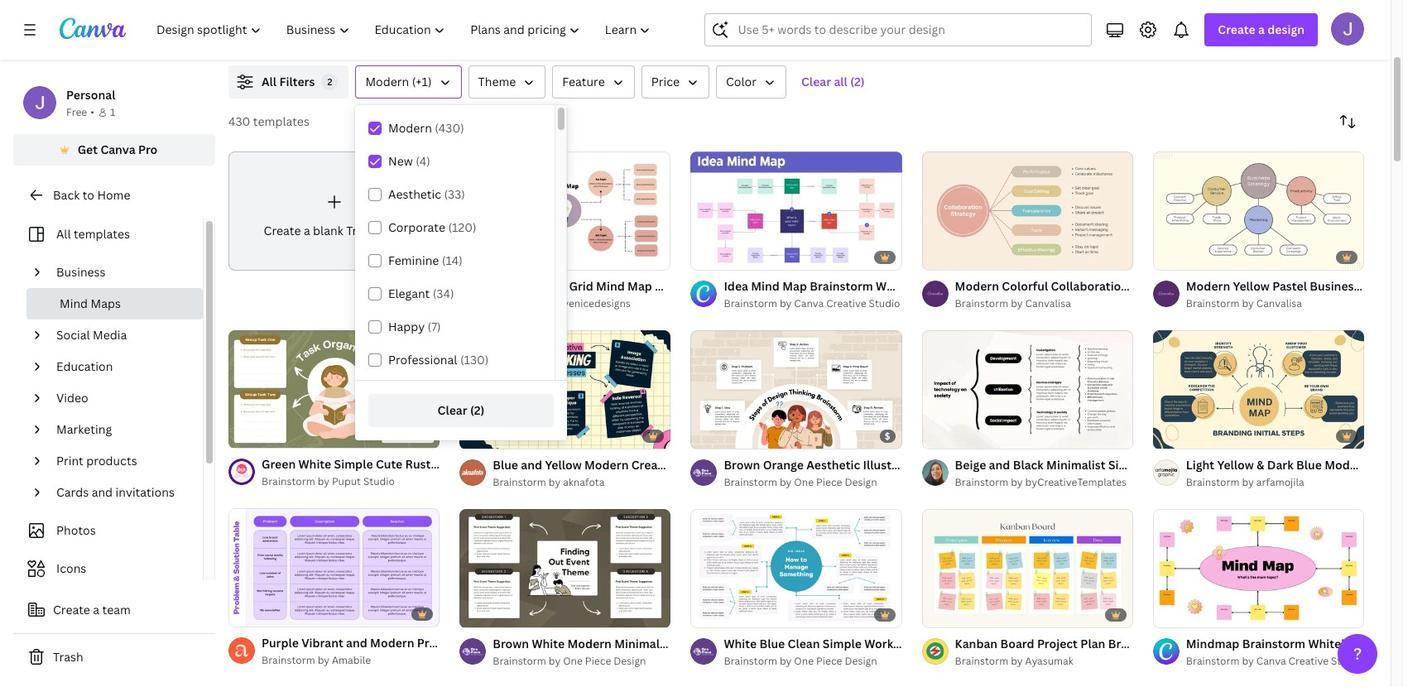 Task type: locate. For each thing, give the bounding box(es) containing it.
aesthetic up corporate
[[388, 186, 442, 202]]

1 vertical spatial clear
[[438, 402, 468, 418]]

(34)
[[433, 286, 454, 301]]

a inside button
[[93, 602, 99, 618]]

modern for modern colorful collaboration strategy diagram brainstorm brainstorm by canvalisa
[[955, 278, 1000, 294]]

blue inside blue and yellow modern creative thinking mind map brainstorm by aknafota
[[493, 457, 518, 473]]

2 filter options selected element
[[322, 74, 338, 90]]

1 vertical spatial all
[[56, 226, 71, 242]]

create for create a team
[[53, 602, 90, 618]]

trash link
[[13, 641, 215, 674]]

2 horizontal spatial create
[[1219, 22, 1256, 37]]

1 brainstorm by canvalisa link from the left
[[955, 296, 1134, 312]]

a for design
[[1259, 22, 1265, 37]]

piece
[[817, 475, 843, 489], [585, 654, 611, 668], [817, 654, 843, 668]]

peach yellow grid mind map brainstorm brainstorm by venicedesigns
[[493, 278, 719, 310]]

1 horizontal spatial brainstorm by canvalisa link
[[1187, 296, 1365, 312]]

1 vertical spatial canva
[[795, 296, 824, 310]]

map inside white blue clean simple workflow mind map brainstorm brainstorm by one piece design
[[952, 636, 977, 652]]

blue inside white blue clean simple workflow mind map brainstorm brainstorm by one piece design
[[760, 636, 785, 652]]

back to home
[[53, 187, 130, 203]]

peach yellow grid mind map brainstorm link
[[493, 277, 719, 296]]

0 horizontal spatial create
[[53, 602, 90, 618]]

purple vibrant and modern problem and solution brainstorm image
[[229, 509, 440, 627]]

modern right strategy
[[1187, 278, 1231, 294]]

back to home link
[[13, 179, 215, 212]]

1
[[110, 105, 115, 119]]

0 vertical spatial brainstorm by canva creative studio
[[724, 296, 901, 310]]

map
[[628, 278, 652, 294], [764, 457, 789, 473], [960, 457, 985, 473], [952, 636, 977, 652]]

studio for mindmap brainstorm whiteboard in yellow pink trendy stickers style image
[[1332, 654, 1363, 668]]

brainstorm by one piece design link for brown
[[724, 474, 902, 491]]

light yellow & dark blue modern branding initial steps mind map image
[[1153, 330, 1365, 449]]

a inside 'element'
[[304, 223, 310, 238]]

business right pastel
[[1310, 278, 1360, 294]]

(2) right all
[[851, 74, 865, 89]]

yellow up brainstorm by aknafota link
[[545, 457, 582, 473]]

a inside dropdown button
[[1259, 22, 1265, 37]]

1 horizontal spatial templates
[[253, 113, 310, 129]]

modern inside modern yellow pastel business strateg brainstorm by canvalisa
[[1187, 278, 1231, 294]]

modern up aknafota
[[585, 457, 629, 473]]

brainstorm inside "link"
[[955, 475, 1009, 489]]

blue left clean
[[760, 636, 785, 652]]

theme
[[478, 74, 516, 89]]

(430)
[[435, 120, 464, 136]]

0 vertical spatial templates
[[253, 113, 310, 129]]

$
[[885, 430, 891, 442]]

strategy
[[1132, 278, 1179, 294]]

2 vertical spatial studio
[[1332, 654, 1363, 668]]

mind left orange
[[733, 457, 761, 473]]

0 horizontal spatial a
[[93, 602, 99, 618]]

yellow for modern
[[1234, 278, 1270, 294]]

1 vertical spatial templates
[[74, 226, 130, 242]]

create a design button
[[1205, 13, 1318, 46]]

1 horizontal spatial all
[[262, 74, 277, 89]]

white
[[724, 636, 757, 652]]

mind up venicedesigns
[[596, 278, 625, 294]]

brainstorm by one piece design link down orange
[[724, 474, 902, 491]]

0 vertical spatial all
[[262, 74, 277, 89]]

strateg
[[1363, 278, 1404, 294]]

1 horizontal spatial canva
[[795, 296, 824, 310]]

clear for clear all (2)
[[802, 74, 832, 89]]

2 canvalisa from the left
[[1257, 296, 1303, 310]]

1 horizontal spatial create
[[264, 223, 301, 238]]

1 horizontal spatial brainstorm by canva creative studio link
[[1187, 653, 1365, 670]]

1 vertical spatial studio
[[363, 475, 395, 489]]

white blue clean simple workflow mind map brainstorm brainstorm by one piece design
[[724, 636, 1043, 668]]

1 vertical spatial creative
[[632, 457, 679, 473]]

1 vertical spatial brainstorm by canva creative studio link
[[1187, 653, 1365, 670]]

all inside 'link'
[[56, 226, 71, 242]]

social media
[[56, 327, 127, 343]]

1 vertical spatial (2)
[[470, 402, 485, 418]]

0 vertical spatial canva
[[101, 142, 136, 157]]

thinking
[[682, 457, 730, 473]]

brainstorm inside blue and yellow modern creative thinking mind map brainstorm by aknafota
[[493, 475, 546, 489]]

brainstorm by arfamojila
[[1187, 475, 1305, 489]]

1 horizontal spatial business
[[1310, 278, 1360, 294]]

0 horizontal spatial brainstorm by canvalisa link
[[955, 296, 1134, 312]]

map up brainstorm by bycreativetemplates
[[960, 457, 985, 473]]

by inside brown orange aesthetic illustration mind map brainstorm brainstorm by one piece design
[[780, 475, 792, 489]]

0 horizontal spatial creative
[[632, 457, 679, 473]]

brown orange aesthetic illustration mind map brainstorm image
[[691, 330, 902, 449]]

social media link
[[50, 320, 193, 351]]

1 vertical spatial blue
[[760, 636, 785, 652]]

yellow for peach
[[530, 278, 567, 294]]

business up mind maps
[[56, 264, 106, 280]]

modern left (+1) in the top left of the page
[[366, 74, 409, 89]]

blue down "clear (2)" button
[[493, 457, 518, 473]]

create for create a design
[[1219, 22, 1256, 37]]

modern up new (4)
[[388, 120, 432, 136]]

all left filters
[[262, 74, 277, 89]]

purple
[[262, 635, 299, 651]]

modern yellow pastel business strateg link
[[1187, 277, 1404, 296]]

kanban board project plan brainstorm link
[[955, 635, 1172, 653]]

1 horizontal spatial (2)
[[851, 74, 865, 89]]

green white simple cute rustic illustration task organizer mind map image
[[229, 330, 440, 449]]

clear left all
[[802, 74, 832, 89]]

get canva pro button
[[13, 134, 215, 166]]

brainstorm by canva creative studio link for idea mind map brainstorm whiteboard in purple pink modern professional style image
[[724, 296, 902, 312]]

modern inside the modern colorful collaboration strategy diagram brainstorm brainstorm by canvalisa
[[955, 278, 1000, 294]]

peach yellow grid mind map brainstorm image
[[460, 151, 671, 270]]

cards and invitations
[[56, 484, 175, 500]]

yellow
[[530, 278, 567, 294], [1234, 278, 1270, 294], [545, 457, 582, 473]]

brainstorm by one piece design link
[[724, 474, 902, 491], [493, 653, 671, 670], [724, 653, 902, 670]]

create inside create a blank tree chart 'element'
[[264, 223, 301, 238]]

clear (2)
[[438, 402, 485, 418]]

brainstorm by canvalisa link down colorful
[[955, 296, 1134, 312]]

0 horizontal spatial canvalisa
[[1026, 296, 1071, 310]]

0 horizontal spatial business
[[56, 264, 106, 280]]

map up venicedesigns
[[628, 278, 652, 294]]

all templates
[[56, 226, 130, 242]]

and inside blue and yellow modern creative thinking mind map brainstorm by aknafota
[[521, 457, 543, 473]]

0 vertical spatial clear
[[802, 74, 832, 89]]

yellow inside modern yellow pastel business strateg brainstorm by canvalisa
[[1234, 278, 1270, 294]]

by inside "link"
[[1011, 475, 1023, 489]]

a left team
[[93, 602, 99, 618]]

0 horizontal spatial brainstorm by canva creative studio link
[[724, 296, 902, 312]]

color button
[[716, 65, 787, 99]]

0 vertical spatial blue
[[493, 457, 518, 473]]

mind left kanban
[[921, 636, 949, 652]]

2 vertical spatial canva
[[1257, 654, 1287, 668]]

0 horizontal spatial aesthetic
[[388, 186, 442, 202]]

2 vertical spatial a
[[93, 602, 99, 618]]

kanban board project plan brainstorm image
[[922, 509, 1134, 628]]

and up amabile
[[346, 635, 368, 651]]

(130)
[[460, 352, 489, 368]]

(2) inside button
[[470, 402, 485, 418]]

kanban
[[955, 636, 998, 652]]

clear inside button
[[438, 402, 468, 418]]

mind inside white blue clean simple workflow mind map brainstorm brainstorm by one piece design
[[921, 636, 949, 652]]

create a team
[[53, 602, 131, 618]]

brainstorm by canva creative studio
[[724, 296, 901, 310], [1187, 654, 1363, 668]]

create left blank
[[264, 223, 301, 238]]

mind right illustration
[[929, 457, 957, 473]]

modern inside blue and yellow modern creative thinking mind map brainstorm by aknafota
[[585, 457, 629, 473]]

mind
[[596, 278, 625, 294], [60, 296, 88, 311], [733, 457, 761, 473], [929, 457, 957, 473], [921, 636, 949, 652]]

print
[[56, 453, 84, 469]]

brainstorm by one piece design link for white
[[724, 653, 902, 670]]

back
[[53, 187, 80, 203]]

1 vertical spatial create
[[264, 223, 301, 238]]

1 vertical spatial a
[[304, 223, 310, 238]]

a left blank
[[304, 223, 310, 238]]

studio
[[869, 296, 901, 310], [363, 475, 395, 489], [1332, 654, 1363, 668]]

yellow inside blue and yellow modern creative thinking mind map brainstorm by aknafota
[[545, 457, 582, 473]]

modern for modern (430)
[[388, 120, 432, 136]]

all for all filters
[[262, 74, 277, 89]]

video
[[56, 390, 88, 406]]

2 horizontal spatial creative
[[1289, 654, 1329, 668]]

2 vertical spatial creative
[[1289, 654, 1329, 668]]

clear inside button
[[802, 74, 832, 89]]

all for all templates
[[56, 226, 71, 242]]

canvalisa down colorful
[[1026, 296, 1071, 310]]

create inside "create a design" dropdown button
[[1219, 22, 1256, 37]]

modern for modern yellow pastel business strateg brainstorm by canvalisa
[[1187, 278, 1231, 294]]

and right cards
[[92, 484, 113, 500]]

create inside create a team button
[[53, 602, 90, 618]]

products
[[86, 453, 137, 469]]

feminine (14)
[[388, 253, 463, 268]]

mindmap brainstorm whiteboard in yellow pink trendy stickers style image
[[1153, 509, 1365, 628]]

0 horizontal spatial (2)
[[470, 402, 485, 418]]

modern up amabile
[[370, 635, 415, 651]]

1 horizontal spatial a
[[304, 223, 310, 238]]

Search search field
[[738, 14, 1082, 46]]

and inside "link"
[[92, 484, 113, 500]]

1 horizontal spatial canvalisa
[[1257, 296, 1303, 310]]

bycreativetemplates
[[1026, 475, 1127, 489]]

2 vertical spatial create
[[53, 602, 90, 618]]

blue and yellow modern creative thinking mind map brainstorm by aknafota
[[493, 457, 789, 489]]

create left design on the right top
[[1219, 22, 1256, 37]]

clear down professional (130)
[[438, 402, 468, 418]]

0 horizontal spatial clear
[[438, 402, 468, 418]]

0 horizontal spatial all
[[56, 226, 71, 242]]

create down icons
[[53, 602, 90, 618]]

brown white modern minimalist event theme group brainstorm image
[[460, 509, 671, 628]]

aknafota
[[563, 475, 605, 489]]

creative for mindmap brainstorm whiteboard in yellow pink trendy stickers style image
[[1289, 654, 1329, 668]]

colorful
[[1002, 278, 1049, 294]]

modern for modern (+1)
[[366, 74, 409, 89]]

modern left colorful
[[955, 278, 1000, 294]]

(2)
[[851, 74, 865, 89], [470, 402, 485, 418]]

1 horizontal spatial studio
[[869, 296, 901, 310]]

a left design on the right top
[[1259, 22, 1265, 37]]

0 vertical spatial aesthetic
[[388, 186, 442, 202]]

price
[[652, 74, 680, 89]]

piece inside brown orange aesthetic illustration mind map brainstorm brainstorm by one piece design
[[817, 475, 843, 489]]

canva for mindmap brainstorm whiteboard in yellow pink trendy stickers style image
[[1257, 654, 1287, 668]]

2 horizontal spatial studio
[[1332, 654, 1363, 668]]

2 horizontal spatial canva
[[1257, 654, 1287, 668]]

personal
[[66, 87, 115, 103]]

to
[[83, 187, 94, 203]]

brainstorm by canvalisa link down pastel
[[1187, 296, 1365, 312]]

1 horizontal spatial brainstorm by canva creative studio
[[1187, 654, 1363, 668]]

simple
[[823, 636, 862, 652]]

photos link
[[23, 515, 193, 547]]

templates down back to home
[[74, 226, 130, 242]]

0 vertical spatial studio
[[869, 296, 901, 310]]

tree chart templates image
[[1011, 0, 1365, 46]]

and up brainstorm by aknafota link
[[521, 457, 543, 473]]

modern yellow pastel business strategy diagram brainstorm image
[[1153, 151, 1365, 270]]

0 horizontal spatial brainstorm by canva creative studio
[[724, 296, 901, 310]]

0 vertical spatial create
[[1219, 22, 1256, 37]]

feature
[[563, 74, 605, 89]]

1 horizontal spatial aesthetic
[[807, 457, 861, 473]]

canvalisa down pastel
[[1257, 296, 1303, 310]]

mind inside blue and yellow modern creative thinking mind map brainstorm by aknafota
[[733, 457, 761, 473]]

canvalisa inside the modern colorful collaboration strategy diagram brainstorm brainstorm by canvalisa
[[1026, 296, 1071, 310]]

create
[[1219, 22, 1256, 37], [264, 223, 301, 238], [53, 602, 90, 618]]

1 horizontal spatial blue
[[760, 636, 785, 652]]

2 brainstorm by canvalisa link from the left
[[1187, 296, 1365, 312]]

brainstorm by one piece design link down clean
[[724, 653, 902, 670]]

by inside the modern colorful collaboration strategy diagram brainstorm brainstorm by canvalisa
[[1011, 296, 1023, 310]]

0 horizontal spatial blue
[[493, 457, 518, 473]]

canva inside button
[[101, 142, 136, 157]]

1 canvalisa from the left
[[1026, 296, 1071, 310]]

None search field
[[705, 13, 1093, 46]]

0 vertical spatial a
[[1259, 22, 1265, 37]]

yellow left grid
[[530, 278, 567, 294]]

all
[[262, 74, 277, 89], [56, 226, 71, 242]]

brainstorm by bycreativetemplates
[[955, 475, 1127, 489]]

media
[[93, 327, 127, 343]]

yellow inside peach yellow grid mind map brainstorm brainstorm by venicedesigns
[[530, 278, 567, 294]]

map left board
[[952, 636, 977, 652]]

1 vertical spatial aesthetic
[[807, 457, 861, 473]]

2
[[327, 75, 332, 88]]

modern inside button
[[366, 74, 409, 89]]

create a blank tree chart element
[[229, 152, 440, 270]]

modern
[[366, 74, 409, 89], [388, 120, 432, 136], [955, 278, 1000, 294], [1187, 278, 1231, 294], [585, 457, 629, 473], [370, 635, 415, 651]]

(4)
[[416, 153, 430, 169]]

map right brown
[[764, 457, 789, 473]]

happy (7)
[[388, 319, 441, 335]]

templates down all filters
[[253, 113, 310, 129]]

0 vertical spatial brainstorm by canva creative studio link
[[724, 296, 902, 312]]

all filters
[[262, 74, 315, 89]]

all down back
[[56, 226, 71, 242]]

brainstorm by canvalisa link
[[955, 296, 1134, 312], [1187, 296, 1365, 312]]

0 vertical spatial (2)
[[851, 74, 865, 89]]

1 horizontal spatial clear
[[802, 74, 832, 89]]

design
[[1268, 22, 1305, 37]]

map inside brown orange aesthetic illustration mind map brainstorm brainstorm by one piece design
[[960, 457, 985, 473]]

templates inside all templates 'link'
[[74, 226, 130, 242]]

brainstorm by arfamojila link
[[1187, 474, 1365, 491]]

1 vertical spatial brainstorm by canva creative studio
[[1187, 654, 1363, 668]]

and left solution
[[468, 635, 489, 651]]

idea mind map brainstorm whiteboard in purple pink modern professional style image
[[691, 151, 902, 270]]

elegant
[[388, 286, 430, 301]]

1 horizontal spatial creative
[[827, 296, 867, 310]]

aesthetic right orange
[[807, 457, 861, 473]]

yellow left pastel
[[1234, 278, 1270, 294]]

by inside blue and yellow modern creative thinking mind map brainstorm by aknafota
[[549, 475, 561, 489]]

white blue clean simple workflow mind map brainstorm image
[[691, 509, 902, 628]]

0 horizontal spatial canva
[[101, 142, 136, 157]]

0 horizontal spatial templates
[[74, 226, 130, 242]]

(2) down (130)
[[470, 402, 485, 418]]

print products link
[[50, 446, 193, 477]]

collaboration
[[1051, 278, 1129, 294]]

2 horizontal spatial a
[[1259, 22, 1265, 37]]

0 vertical spatial creative
[[827, 296, 867, 310]]

creative for idea mind map brainstorm whiteboard in purple pink modern professional style image
[[827, 296, 867, 310]]



Task type: describe. For each thing, give the bounding box(es) containing it.
theme button
[[468, 65, 546, 99]]

clear all (2)
[[802, 74, 865, 89]]

kanban board project plan brainstorm brainstorm by ayasumak
[[955, 636, 1172, 668]]

brainstorm by puput studio link
[[262, 474, 440, 491]]

free •
[[66, 105, 94, 119]]

brainstorm by canva creative studio for idea mind map brainstorm whiteboard in purple pink modern professional style image
[[724, 296, 901, 310]]

brainstorm by bycreativetemplates link
[[955, 474, 1134, 491]]

professional (130)
[[388, 352, 489, 368]]

business inside modern yellow pastel business strateg brainstorm by canvalisa
[[1310, 278, 1360, 294]]

modern (+1) button
[[356, 65, 462, 99]]

orange
[[763, 457, 804, 473]]

by inside purple vibrant and modern problem and solution brainstorm brainstorm by amabile
[[318, 654, 330, 668]]

invitations
[[116, 484, 175, 500]]

mind inside peach yellow grid mind map brainstorm brainstorm by venicedesigns
[[596, 278, 625, 294]]

modern (+1)
[[366, 74, 432, 89]]

clear all (2) button
[[793, 65, 873, 99]]

purple vibrant and modern problem and solution brainstorm brainstorm by amabile
[[262, 635, 606, 668]]

team
[[102, 602, 131, 618]]

design inside white blue clean simple workflow mind map brainstorm brainstorm by one piece design
[[845, 654, 878, 668]]

cards
[[56, 484, 89, 500]]

social
[[56, 327, 90, 343]]

mind maps
[[60, 296, 121, 311]]

education
[[56, 359, 113, 374]]

by inside kanban board project plan brainstorm brainstorm by ayasumak
[[1011, 654, 1023, 668]]

canva for idea mind map brainstorm whiteboard in purple pink modern professional style image
[[795, 296, 824, 310]]

map inside blue and yellow modern creative thinking mind map brainstorm by aknafota
[[764, 457, 789, 473]]

maps
[[91, 296, 121, 311]]

mind up social
[[60, 296, 88, 311]]

brainstorm by canvalisa link for colorful
[[955, 296, 1134, 312]]

brown orange aesthetic illustration mind map brainstorm brainstorm by one piece design
[[724, 457, 1051, 489]]

Sort by button
[[1332, 105, 1365, 138]]

marketing link
[[50, 414, 193, 446]]

puput
[[332, 475, 361, 489]]

brainstorm by puput studio
[[262, 475, 395, 489]]

beige and black   minimalist simple synoptic chart outline mind map image
[[922, 330, 1134, 449]]

education link
[[50, 351, 193, 383]]

brainstorm by aknafota link
[[493, 474, 671, 491]]

canvalisa inside modern yellow pastel business strateg brainstorm by canvalisa
[[1257, 296, 1303, 310]]

blank
[[313, 223, 343, 238]]

piece inside white blue clean simple workflow mind map brainstorm brainstorm by one piece design
[[817, 654, 843, 668]]

one inside white blue clean simple workflow mind map brainstorm brainstorm by one piece design
[[795, 654, 814, 668]]

brown
[[724, 457, 760, 473]]

get
[[78, 142, 98, 157]]

elegant (34)
[[388, 286, 454, 301]]

arfamojila
[[1257, 475, 1305, 489]]

modern colorful collaboration strategy diagram brainstorm brainstorm by canvalisa
[[955, 278, 1295, 310]]

icons
[[56, 561, 86, 576]]

a for team
[[93, 602, 99, 618]]

white blue clean simple workflow mind map brainstorm link
[[724, 635, 1043, 653]]

amabile
[[332, 654, 371, 668]]

aesthetic inside brown orange aesthetic illustration mind map brainstorm brainstorm by one piece design
[[807, 457, 861, 473]]

create a blank tree chart
[[264, 223, 405, 238]]

brainstorm by canvalisa link for yellow
[[1187, 296, 1365, 312]]

venicedesigns
[[563, 296, 631, 310]]

solution
[[492, 635, 540, 651]]

all
[[834, 74, 848, 89]]

brainstorm by venicedesigns link
[[493, 296, 671, 312]]

one inside brown orange aesthetic illustration mind map brainstorm brainstorm by one piece design
[[795, 475, 814, 489]]

icons link
[[23, 553, 193, 585]]

brainstorm by canva creative studio for mindmap brainstorm whiteboard in yellow pink trendy stickers style image
[[1187, 654, 1363, 668]]

brown orange aesthetic illustration mind map brainstorm link
[[724, 456, 1051, 474]]

(2) inside button
[[851, 74, 865, 89]]

workflow
[[865, 636, 918, 652]]

clear for clear (2)
[[438, 402, 468, 418]]

blue and yellow modern creative thinking mind map link
[[493, 456, 789, 474]]

brainstorm by ayasumak link
[[955, 653, 1134, 670]]

design inside brown orange aesthetic illustration mind map brainstorm brainstorm by one piece design
[[845, 475, 878, 489]]

pro
[[138, 142, 158, 157]]

brainstorm by canva creative studio link for mindmap brainstorm whiteboard in yellow pink trendy stickers style image
[[1187, 653, 1365, 670]]

(+1)
[[412, 74, 432, 89]]

a for blank
[[304, 223, 310, 238]]

project
[[1038, 636, 1078, 652]]

diagram
[[1182, 278, 1229, 294]]

brainstorm by one piece design link down solution
[[493, 653, 671, 670]]

create a design
[[1219, 22, 1305, 37]]

illustration
[[863, 457, 926, 473]]

chart
[[373, 223, 405, 238]]

feature button
[[553, 65, 635, 99]]

plan
[[1081, 636, 1106, 652]]

by inside white blue clean simple workflow mind map brainstorm brainstorm by one piece design
[[780, 654, 792, 668]]

top level navigation element
[[146, 13, 665, 46]]

trash
[[53, 649, 83, 665]]

templates for 430 templates
[[253, 113, 310, 129]]

430 templates
[[229, 113, 310, 129]]

ayasumak
[[1026, 654, 1074, 668]]

templates for all templates
[[74, 226, 130, 242]]

studio for idea mind map brainstorm whiteboard in purple pink modern professional style image
[[869, 296, 901, 310]]

brainstorm by amabile link
[[262, 653, 440, 669]]

free
[[66, 105, 87, 119]]

new (4)
[[388, 153, 430, 169]]

modern colorful collaboration strategy diagram brainstorm image
[[922, 151, 1134, 270]]

filters
[[279, 74, 315, 89]]

map inside peach yellow grid mind map brainstorm brainstorm by venicedesigns
[[628, 278, 652, 294]]

pastel
[[1273, 278, 1308, 294]]

color
[[726, 74, 757, 89]]

brainstorm inside modern yellow pastel business strateg brainstorm by canvalisa
[[1187, 296, 1240, 310]]

by inside peach yellow grid mind map brainstorm brainstorm by venicedesigns
[[549, 296, 561, 310]]

creative inside blue and yellow modern creative thinking mind map brainstorm by aknafota
[[632, 457, 679, 473]]

modern colorful collaboration strategy diagram brainstorm link
[[955, 277, 1295, 296]]

professional
[[388, 352, 458, 368]]

business inside business link
[[56, 264, 106, 280]]

vibrant
[[302, 635, 343, 651]]

piece inside brainstorm by one piece design link
[[585, 654, 611, 668]]

aesthetic (33)
[[388, 186, 465, 202]]

price button
[[642, 65, 710, 99]]

modern inside purple vibrant and modern problem and solution brainstorm brainstorm by amabile
[[370, 635, 415, 651]]

create for create a blank tree chart
[[264, 223, 301, 238]]

mind inside brown orange aesthetic illustration mind map brainstorm brainstorm by one piece design
[[929, 457, 957, 473]]

happy
[[388, 319, 425, 335]]

all templates link
[[23, 219, 193, 250]]

cards and invitations link
[[50, 477, 193, 508]]

by inside modern yellow pastel business strateg brainstorm by canvalisa
[[1243, 296, 1255, 310]]

blue and yellow modern creative thinking mind map image
[[460, 330, 671, 449]]

problem
[[417, 635, 465, 651]]

jacob simon image
[[1332, 12, 1365, 46]]

create a team button
[[13, 594, 215, 627]]

(14)
[[442, 253, 463, 268]]

0 horizontal spatial studio
[[363, 475, 395, 489]]



Task type: vqa. For each thing, say whether or not it's contained in the screenshot.
you're
no



